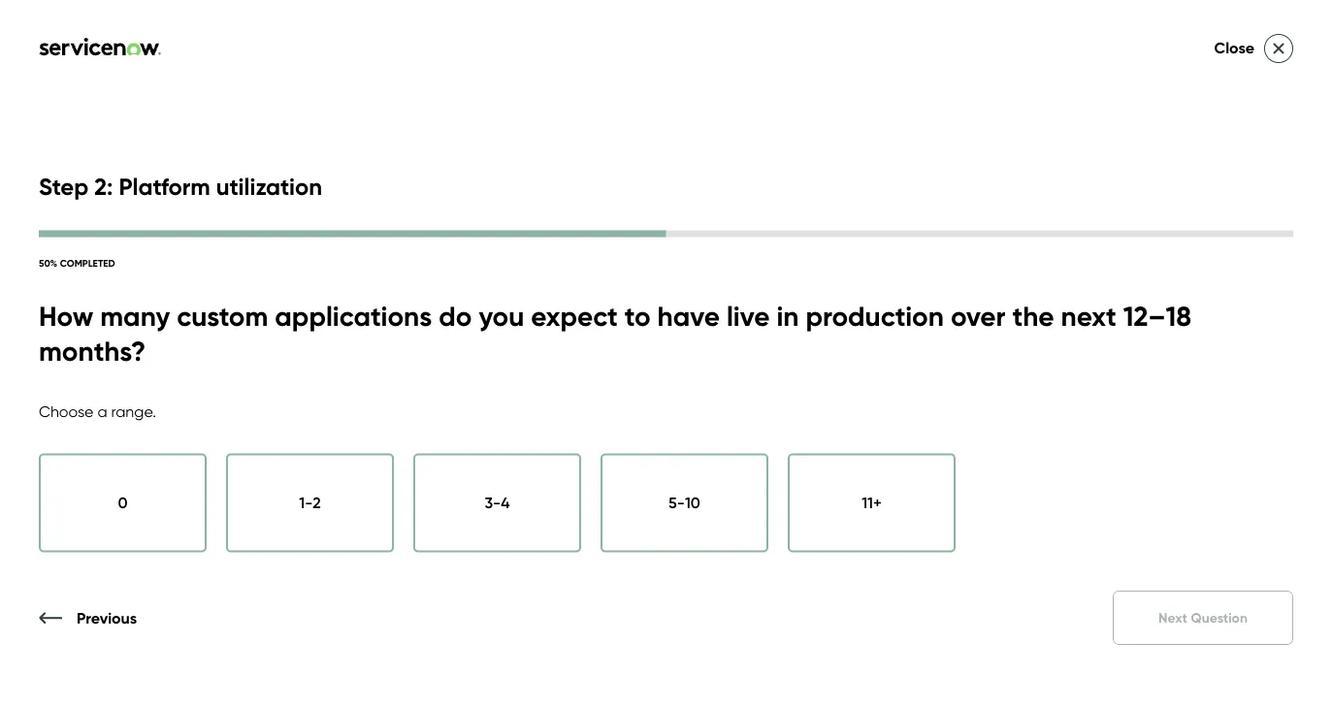 Task type: locate. For each thing, give the bounding box(es) containing it.
0 vertical spatial you
[[479, 299, 524, 333]]

platform right 2:
[[119, 172, 210, 201]]

the inside how many custom applications do you expect to have live in production over the next 12–18 months?
[[1013, 299, 1054, 333]]

many up months?
[[100, 299, 170, 333]]

1-2
[[299, 494, 321, 513]]

t
[[1316, 213, 1332, 270]]

many right how
[[1201, 457, 1241, 476]]

1-
[[299, 494, 313, 513]]

servicenow
[[856, 213, 1109, 270]]

1 horizontal spatial many
[[1201, 457, 1241, 476]]

how
[[1168, 457, 1197, 476]]

to
[[625, 299, 651, 333], [1091, 457, 1105, 476]]

custom
[[177, 299, 268, 333]]

expect
[[531, 299, 618, 333]]

0 horizontal spatial the
[[886, 457, 910, 476]]

2
[[313, 494, 321, 513]]

to left have in the top of the page
[[625, 299, 651, 333]]

3-
[[485, 494, 501, 513]]

estimator
[[1020, 457, 1087, 476]]

you inside how many custom applications do you expect to have live in production over the next 12–18 months?
[[479, 299, 524, 333]]

platform up 12–18 on the right top
[[1121, 213, 1304, 270]]

many inside use the platform team estimator to find out how many people you n
[[1201, 457, 1241, 476]]

0 vertical spatial the
[[1013, 299, 1054, 333]]

3-4
[[485, 494, 510, 513]]

have
[[658, 299, 720, 333]]

you left n
[[1299, 457, 1325, 476]]

many inside how many custom applications do you expect to have live in production over the next 12–18 months?
[[100, 299, 170, 333]]

servicenow platform t
[[856, 213, 1332, 331]]

0 horizontal spatial platform
[[119, 172, 210, 201]]

1 horizontal spatial you
[[1299, 457, 1325, 476]]

you inside use the platform team estimator to find out how many people you n
[[1299, 457, 1325, 476]]

you
[[479, 299, 524, 333], [1299, 457, 1325, 476]]

5-
[[669, 494, 685, 513]]

step 2: platform utilization
[[39, 172, 322, 201]]

use
[[856, 457, 882, 476]]

0 vertical spatial to
[[625, 299, 651, 333]]

the right use
[[886, 457, 910, 476]]

platform left team
[[914, 457, 973, 476]]

0 horizontal spatial many
[[100, 299, 170, 333]]

4
[[501, 494, 510, 513]]

0 vertical spatial many
[[100, 299, 170, 333]]

platform
[[119, 172, 210, 201], [1121, 213, 1304, 270], [914, 457, 973, 476]]

you right do
[[479, 299, 524, 333]]

utilization
[[216, 172, 322, 201]]

the inside use the platform team estimator to find out how many people you n
[[886, 457, 910, 476]]

1 vertical spatial platform
[[1121, 213, 1304, 270]]

0 horizontal spatial to
[[625, 299, 651, 333]]

to inside how many custom applications do you expect to have live in production over the next 12–18 months?
[[625, 299, 651, 333]]

2 vertical spatial platform
[[914, 457, 973, 476]]

0 vertical spatial platform
[[119, 172, 210, 201]]

1 horizontal spatial platform
[[914, 457, 973, 476]]

50% completed
[[39, 257, 115, 269]]

find
[[1109, 457, 1136, 476]]

50%
[[39, 257, 57, 269]]

0
[[118, 494, 128, 513]]

2 horizontal spatial platform
[[1121, 213, 1304, 270]]

1 vertical spatial to
[[1091, 457, 1105, 476]]

1 vertical spatial the
[[886, 457, 910, 476]]

range.
[[111, 402, 156, 421]]

production
[[806, 299, 944, 333]]

1 vertical spatial many
[[1201, 457, 1241, 476]]

to left find
[[1091, 457, 1105, 476]]

0 horizontal spatial you
[[479, 299, 524, 333]]

a
[[97, 402, 107, 421]]

1 horizontal spatial to
[[1091, 457, 1105, 476]]

the right over
[[1013, 299, 1054, 333]]

1 vertical spatial you
[[1299, 457, 1325, 476]]

platform inside servicenow platform t
[[1121, 213, 1304, 270]]

choose
[[39, 402, 94, 421]]

many
[[100, 299, 170, 333], [1201, 457, 1241, 476]]

do
[[439, 299, 472, 333]]

the
[[1013, 299, 1054, 333], [886, 457, 910, 476]]

live
[[727, 299, 770, 333]]

platform inside use the platform team estimator to find out how many people you n
[[914, 457, 973, 476]]

1 horizontal spatial the
[[1013, 299, 1054, 333]]



Task type: vqa. For each thing, say whether or not it's contained in the screenshot.
Get Started 'link'
no



Task type: describe. For each thing, give the bounding box(es) containing it.
n
[[1328, 457, 1332, 476]]

out
[[1140, 457, 1164, 476]]

people
[[1244, 457, 1295, 476]]

choose a range.
[[39, 402, 156, 421]]

2:
[[94, 172, 113, 201]]

5-10
[[669, 494, 701, 513]]

how
[[39, 299, 93, 333]]

10
[[685, 494, 701, 513]]

step
[[39, 172, 89, 201]]

completed
[[60, 257, 115, 269]]

months?
[[39, 334, 146, 368]]

close
[[1214, 38, 1255, 57]]

12–18
[[1123, 299, 1192, 333]]

11+
[[862, 494, 882, 513]]

how many custom applications do you expect to have live in production over the next 12–18 months?
[[39, 299, 1192, 368]]

applications
[[275, 299, 432, 333]]

previous
[[77, 608, 137, 627]]

team
[[977, 457, 1016, 476]]

use the platform team estimator to find out how many people you n
[[856, 457, 1332, 499]]

in
[[777, 299, 799, 333]]

platform for use the platform team estimator to find out how many people you n
[[914, 457, 973, 476]]

platform for step 2: platform utilization
[[119, 172, 210, 201]]

to inside use the platform team estimator to find out how many people you n
[[1091, 457, 1105, 476]]

over
[[951, 299, 1006, 333]]

next
[[1061, 299, 1117, 333]]



